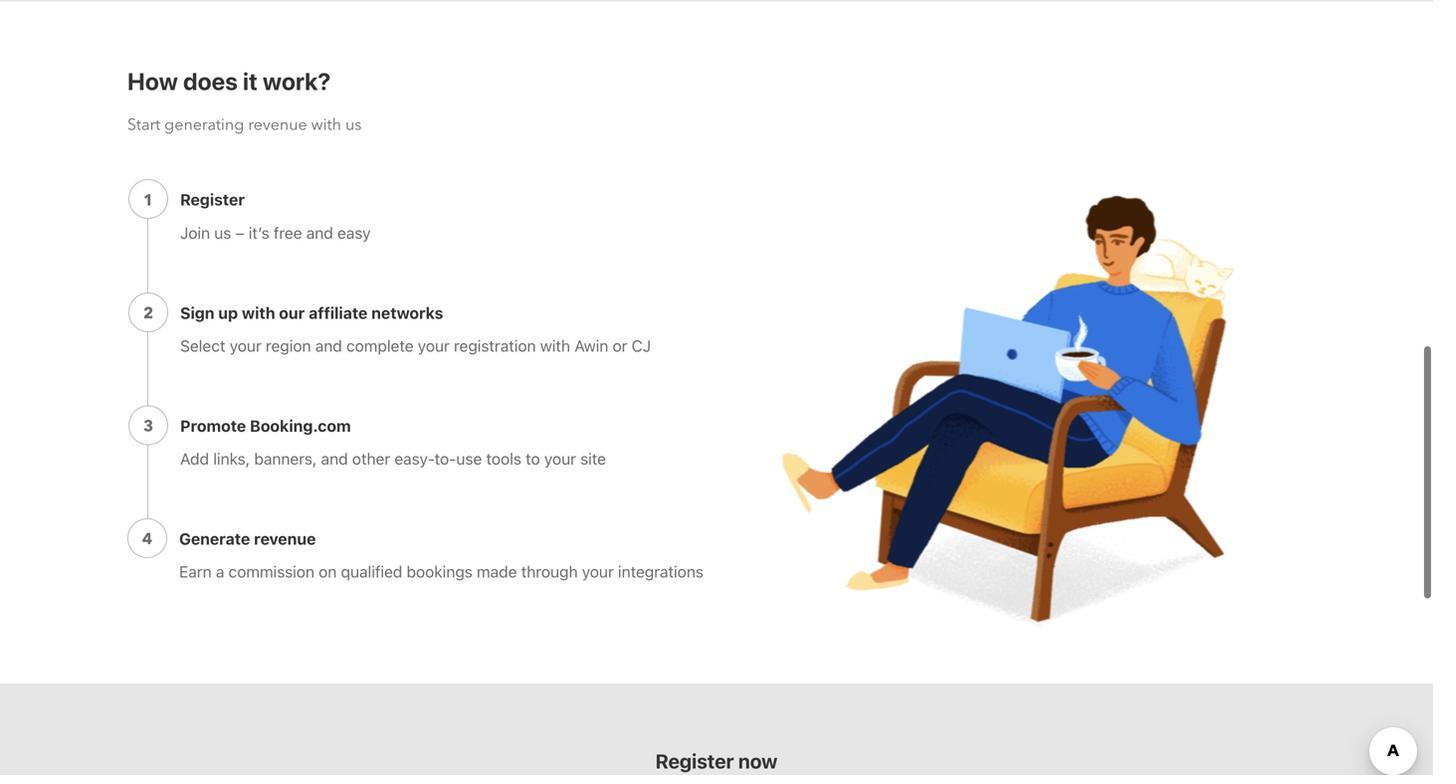Task type: vqa. For each thing, say whether or not it's contained in the screenshot.
Sun associated with December 2023
no



Task type: describe. For each thing, give the bounding box(es) containing it.
0 vertical spatial revenue
[[248, 114, 307, 136]]

on
[[319, 563, 337, 582]]

to
[[526, 450, 540, 468]]

free
[[274, 223, 302, 242]]

join us – it's free and easy
[[180, 223, 371, 242]]

1
[[143, 190, 154, 212]]

–
[[236, 223, 245, 242]]

other
[[352, 450, 391, 468]]

1 vertical spatial with
[[242, 304, 275, 322]]

cj
[[632, 336, 651, 355]]

0 horizontal spatial us
[[214, 223, 231, 242]]

add
[[180, 450, 209, 468]]

add links, banners, and other easy-to-use tools to your site
[[180, 450, 606, 468]]

booking.com
[[250, 417, 351, 436]]

how does it work?
[[127, 67, 331, 95]]

4
[[142, 529, 153, 551]]

to-
[[435, 450, 456, 468]]

promote booking.com
[[180, 417, 351, 436]]

register for register now
[[656, 750, 734, 773]]

our
[[279, 304, 305, 322]]

generating
[[164, 114, 244, 136]]

networks
[[372, 304, 443, 322]]

2
[[143, 303, 154, 325]]

earn
[[179, 563, 212, 582]]

1 horizontal spatial us
[[346, 114, 362, 136]]

start generating revenue with us
[[127, 114, 362, 136]]

use
[[456, 450, 482, 468]]

your down up
[[230, 336, 262, 355]]

region
[[266, 336, 311, 355]]

register now
[[656, 750, 778, 773]]

qualified
[[341, 563, 403, 582]]



Task type: locate. For each thing, give the bounding box(es) containing it.
and for 2
[[315, 336, 342, 355]]

work?
[[263, 67, 331, 95]]

now
[[739, 750, 778, 773]]

2 horizontal spatial with
[[540, 336, 571, 355]]

register for register
[[180, 190, 245, 209]]

and
[[306, 223, 333, 242], [315, 336, 342, 355], [321, 450, 348, 468]]

register
[[180, 190, 245, 209], [656, 750, 734, 773]]

a
[[216, 563, 224, 582]]

and down affiliate at the left top
[[315, 336, 342, 355]]

register up the join on the left top of the page
[[180, 190, 245, 209]]

it's
[[249, 223, 270, 242]]

and left other on the bottom of page
[[321, 450, 348, 468]]

2 vertical spatial with
[[540, 336, 571, 355]]

2 vertical spatial and
[[321, 450, 348, 468]]

complete
[[347, 336, 414, 355]]

bookings
[[407, 563, 473, 582]]

does
[[183, 67, 238, 95]]

promote
[[180, 417, 246, 436]]

with right up
[[242, 304, 275, 322]]

commission
[[229, 563, 315, 582]]

how
[[127, 67, 178, 95]]

1 vertical spatial and
[[315, 336, 342, 355]]

made
[[477, 563, 517, 582]]

easy
[[338, 223, 371, 242]]

0 horizontal spatial with
[[242, 304, 275, 322]]

1 vertical spatial revenue
[[254, 530, 316, 549]]

0 horizontal spatial register
[[180, 190, 245, 209]]

with left awin
[[540, 336, 571, 355]]

up
[[218, 304, 238, 322]]

tools
[[486, 450, 522, 468]]

awin
[[575, 336, 609, 355]]

0 vertical spatial register
[[180, 190, 245, 209]]

your right the through
[[582, 563, 614, 582]]

affiliate
[[309, 304, 368, 322]]

earn a commission on qualified bookings made through your integrations
[[179, 563, 704, 582]]

1 vertical spatial register
[[656, 750, 734, 773]]

revenue
[[248, 114, 307, 136], [254, 530, 316, 549]]

and right 'free' on the top left of page
[[306, 223, 333, 242]]

banners,
[[254, 450, 317, 468]]

us
[[346, 114, 362, 136], [214, 223, 231, 242]]

your down networks
[[418, 336, 450, 355]]

registration
[[454, 336, 536, 355]]

your right "to"
[[545, 450, 576, 468]]

or
[[613, 336, 628, 355]]

register left "now"
[[656, 750, 734, 773]]

with
[[311, 114, 342, 136], [242, 304, 275, 322], [540, 336, 571, 355]]

easy-
[[395, 450, 435, 468]]

links,
[[213, 450, 250, 468]]

join
[[180, 223, 210, 242]]

0 vertical spatial with
[[311, 114, 342, 136]]

sign up with our affiliate networks
[[180, 304, 443, 322]]

0 vertical spatial us
[[346, 114, 362, 136]]

select your region and complete your registration with awin or cj
[[180, 336, 651, 355]]

revenue down work?
[[248, 114, 307, 136]]

generate revenue
[[179, 530, 316, 549]]

with down work?
[[311, 114, 342, 136]]

generate
[[179, 530, 250, 549]]

0 vertical spatial and
[[306, 223, 333, 242]]

select
[[180, 336, 226, 355]]

revenue up commission
[[254, 530, 316, 549]]

site
[[581, 450, 606, 468]]

through
[[521, 563, 578, 582]]

1 horizontal spatial with
[[311, 114, 342, 136]]

and for 3
[[321, 450, 348, 468]]

1 horizontal spatial register
[[656, 750, 734, 773]]

sign
[[180, 304, 215, 322]]

integrations
[[618, 563, 704, 582]]

1 vertical spatial us
[[214, 223, 231, 242]]

3
[[143, 416, 154, 438]]

start
[[127, 114, 160, 136]]

it
[[243, 67, 258, 95]]

your
[[230, 336, 262, 355], [418, 336, 450, 355], [545, 450, 576, 468], [582, 563, 614, 582]]



